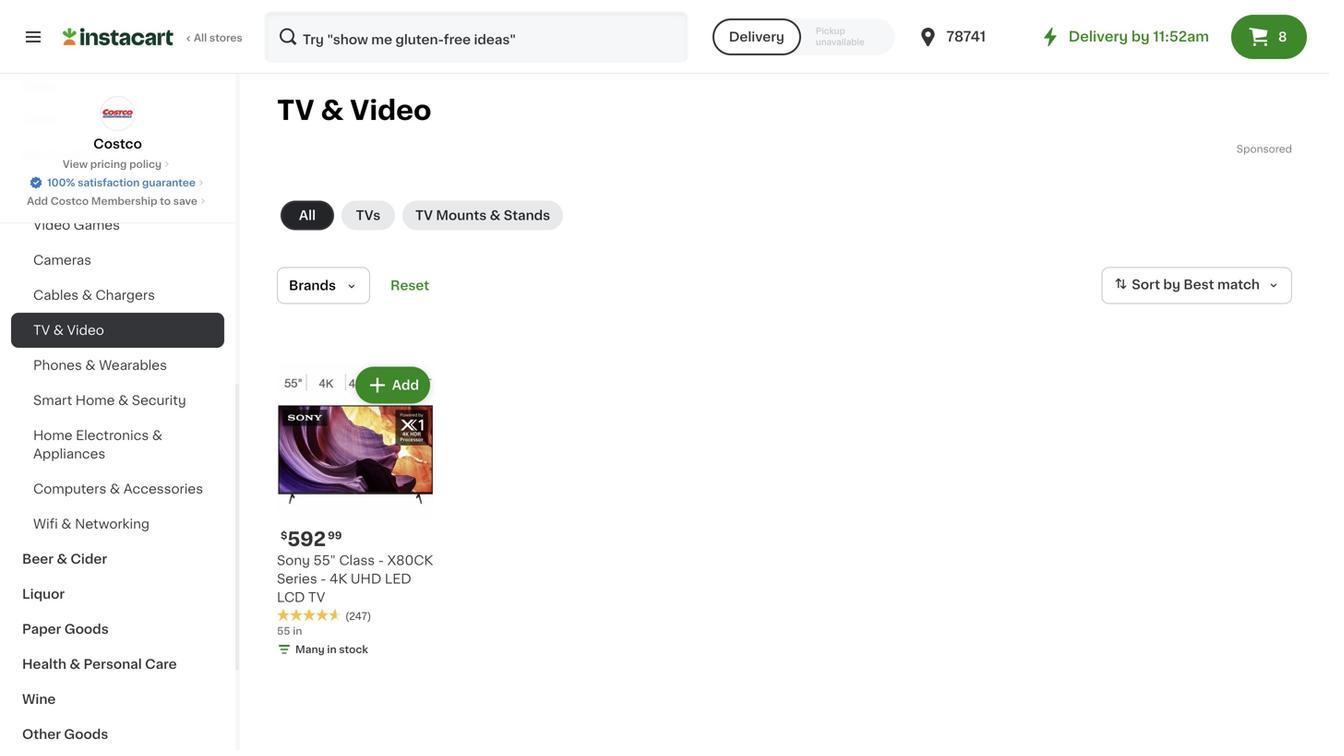 Task type: vqa. For each thing, say whether or not it's contained in the screenshot.
'L'
no



Task type: locate. For each thing, give the bounding box(es) containing it.
appliances
[[33, 448, 106, 461]]

costco down '100%'
[[51, 196, 89, 206]]

78741 button
[[917, 11, 1028, 63]]

0 vertical spatial add
[[27, 196, 48, 206]]

electronics inside home electronics & appliances
[[76, 429, 149, 442]]

78741
[[947, 30, 986, 43]]

1 vertical spatial tv & video
[[33, 324, 104, 337]]

0 vertical spatial goods
[[64, 623, 109, 636]]

series
[[277, 573, 317, 586]]

policy
[[129, 159, 162, 169]]

0 horizontal spatial tv & video
[[33, 324, 104, 337]]

chargers
[[96, 289, 155, 302]]

2 goods from the top
[[64, 728, 108, 741]]

cables & chargers link
[[11, 278, 224, 313]]

by left 11:52am
[[1132, 30, 1150, 43]]

home
[[76, 394, 115, 407], [33, 429, 73, 442]]

paper
[[22, 623, 61, 636]]

sony 55" class - x80ck series - 4k uhd led lcd tv
[[277, 554, 433, 604]]

tv & video
[[277, 97, 432, 124], [33, 324, 104, 337]]

delivery by 11:52am link
[[1039, 26, 1210, 48]]

reset button
[[385, 267, 435, 304]]

0 horizontal spatial costco
[[51, 196, 89, 206]]

0 vertical spatial video
[[350, 97, 432, 124]]

0 horizontal spatial home
[[33, 429, 73, 442]]

all left stores
[[194, 33, 207, 43]]

- left 4k
[[321, 573, 326, 586]]

0 vertical spatial electronics
[[22, 149, 98, 162]]

0 vertical spatial in
[[293, 626, 302, 637]]

None search field
[[264, 11, 689, 63]]

& inside 'wifi & networking' link
[[61, 518, 72, 531]]

uhd
[[351, 573, 382, 586]]

1 vertical spatial -
[[321, 573, 326, 586]]

costco
[[93, 138, 142, 151], [51, 196, 89, 206]]

1 goods from the top
[[64, 623, 109, 636]]

& inside phones & wearables link
[[85, 359, 96, 372]]

0 horizontal spatial add
[[27, 196, 48, 206]]

security
[[132, 394, 186, 407]]

cameras link
[[11, 243, 224, 278]]

product group
[[277, 363, 434, 661]]

best
[[1184, 279, 1215, 291]]

electronics up '100%'
[[22, 149, 98, 162]]

personal
[[84, 658, 142, 671]]

1 vertical spatial goods
[[64, 728, 108, 741]]

0 vertical spatial tv & video
[[277, 97, 432, 124]]

in left stock
[[327, 645, 337, 655]]

1 horizontal spatial in
[[327, 645, 337, 655]]

4k
[[330, 573, 347, 586]]

★★★★★
[[277, 609, 342, 622], [277, 609, 342, 622]]

100% satisfaction guarantee
[[47, 178, 196, 188]]

delivery inside button
[[729, 30, 785, 43]]

by
[[1132, 30, 1150, 43], [1164, 279, 1181, 291]]

home down phones & wearables in the top left of the page
[[76, 394, 115, 407]]

1 vertical spatial all
[[299, 209, 316, 222]]

& inside the computers & accessories link
[[110, 483, 120, 496]]

wifi & networking link
[[11, 507, 224, 542]]

1 horizontal spatial home
[[76, 394, 115, 407]]

add costco membership to save
[[27, 196, 198, 206]]

0 horizontal spatial in
[[293, 626, 302, 637]]

0 vertical spatial by
[[1132, 30, 1150, 43]]

1 horizontal spatial costco
[[93, 138, 142, 151]]

stands
[[504, 209, 550, 222]]

home electronics & appliances link
[[11, 418, 224, 472]]

costco up view pricing policy 'link'
[[93, 138, 142, 151]]

1 vertical spatial add
[[392, 379, 419, 392]]

stores
[[210, 33, 243, 43]]

0 vertical spatial costco
[[93, 138, 142, 151]]

smart home & security
[[33, 394, 186, 407]]

cables
[[33, 289, 79, 302]]

- up the uhd
[[378, 554, 384, 567]]

liquor link
[[11, 577, 224, 612]]

all
[[194, 33, 207, 43], [299, 209, 316, 222]]

0 vertical spatial home
[[76, 394, 115, 407]]

brands
[[289, 279, 336, 292]]

Best match Sort by field
[[1102, 267, 1293, 304]]

100%
[[47, 178, 75, 188]]

all left tvs
[[299, 209, 316, 222]]

other
[[22, 728, 61, 741]]

smart home & security link
[[11, 383, 224, 418]]

floral link
[[11, 102, 224, 138]]

sony
[[277, 554, 310, 567]]

1 horizontal spatial tv & video
[[277, 97, 432, 124]]

goods right other
[[64, 728, 108, 741]]

1 horizontal spatial delivery
[[1069, 30, 1128, 43]]

in right 55
[[293, 626, 302, 637]]

goods up health & personal care
[[64, 623, 109, 636]]

8
[[1279, 30, 1288, 43]]

0 horizontal spatial all
[[194, 33, 207, 43]]

1 vertical spatial home
[[33, 429, 73, 442]]

8 button
[[1232, 15, 1307, 59]]

1 vertical spatial by
[[1164, 279, 1181, 291]]

mounts
[[436, 209, 487, 222]]

0 vertical spatial all
[[194, 33, 207, 43]]

video
[[350, 97, 432, 124], [33, 219, 70, 232], [67, 324, 104, 337]]

electronics
[[22, 149, 98, 162], [76, 429, 149, 442]]

in for many
[[327, 645, 337, 655]]

guarantee
[[142, 178, 196, 188]]

accessories
[[123, 483, 203, 496]]

smart
[[33, 394, 72, 407]]

all for all stores
[[194, 33, 207, 43]]

by for delivery
[[1132, 30, 1150, 43]]

tv inside tv mounts & stands link
[[415, 209, 433, 222]]

goods for other goods
[[64, 728, 108, 741]]

2 vertical spatial video
[[67, 324, 104, 337]]

membership
[[91, 196, 157, 206]]

1 vertical spatial in
[[327, 645, 337, 655]]

1 horizontal spatial add
[[392, 379, 419, 392]]

-
[[378, 554, 384, 567], [321, 573, 326, 586]]

pricing
[[90, 159, 127, 169]]

55
[[277, 626, 290, 637]]

home inside "link"
[[76, 394, 115, 407]]

(247)
[[345, 612, 371, 622]]

by right sort
[[1164, 279, 1181, 291]]

0 horizontal spatial -
[[321, 573, 326, 586]]

computers
[[33, 483, 106, 496]]

add inside add costco membership to save link
[[27, 196, 48, 206]]

0 horizontal spatial by
[[1132, 30, 1150, 43]]

home electronics & appliances
[[33, 429, 163, 461]]

by inside field
[[1164, 279, 1181, 291]]

add
[[27, 196, 48, 206], [392, 379, 419, 392]]

0 vertical spatial -
[[378, 554, 384, 567]]

add inside add button
[[392, 379, 419, 392]]

audio link
[[11, 173, 224, 208]]

costco link
[[93, 96, 142, 153]]

in for 55
[[293, 626, 302, 637]]

wearables
[[99, 359, 167, 372]]

delivery for delivery by 11:52am
[[1069, 30, 1128, 43]]

home up appliances
[[33, 429, 73, 442]]

592
[[287, 530, 326, 549]]

1 horizontal spatial by
[[1164, 279, 1181, 291]]

1 vertical spatial electronics
[[76, 429, 149, 442]]

1 horizontal spatial -
[[378, 554, 384, 567]]

1 horizontal spatial all
[[299, 209, 316, 222]]

& inside the health & personal care link
[[70, 658, 80, 671]]

goods
[[64, 623, 109, 636], [64, 728, 108, 741]]

0 horizontal spatial delivery
[[729, 30, 785, 43]]

electronics down smart home & security
[[76, 429, 149, 442]]

sort
[[1132, 279, 1161, 291]]

tv inside tv & video link
[[33, 324, 50, 337]]



Task type: describe. For each thing, give the bounding box(es) containing it.
goods for paper goods
[[64, 623, 109, 636]]

computers & accessories link
[[11, 472, 224, 507]]

wine
[[22, 693, 56, 706]]

add costco membership to save link
[[27, 194, 209, 209]]

beer & cider link
[[11, 542, 224, 577]]

all link
[[281, 201, 334, 230]]

delivery button
[[713, 18, 801, 55]]

to
[[160, 196, 171, 206]]

audio
[[33, 184, 71, 197]]

phones
[[33, 359, 82, 372]]

all stores link
[[63, 11, 244, 63]]

55"
[[313, 554, 336, 567]]

baby link
[[11, 67, 224, 102]]

$ 592 99
[[281, 530, 342, 549]]

brands button
[[277, 267, 370, 304]]

cameras
[[33, 254, 91, 267]]

view
[[63, 159, 88, 169]]

phones & wearables link
[[11, 348, 224, 383]]

many in stock
[[295, 645, 368, 655]]

instacart logo image
[[63, 26, 174, 48]]

liquor
[[22, 588, 65, 601]]

other goods
[[22, 728, 108, 741]]

wine link
[[11, 682, 224, 717]]

phones & wearables
[[33, 359, 167, 372]]

add for add
[[392, 379, 419, 392]]

health & personal care
[[22, 658, 177, 671]]

tv inside sony 55" class - x80ck series - 4k uhd led lcd tv
[[308, 591, 325, 604]]

match
[[1218, 279, 1260, 291]]

add button
[[357, 369, 428, 402]]

& inside smart home & security "link"
[[118, 394, 129, 407]]

satisfaction
[[78, 178, 140, 188]]

electronics inside 'link'
[[22, 149, 98, 162]]

delivery by 11:52am
[[1069, 30, 1210, 43]]

by for sort
[[1164, 279, 1181, 291]]

class
[[339, 554, 375, 567]]

cables & chargers
[[33, 289, 155, 302]]

best match
[[1184, 279, 1260, 291]]

beer & cider
[[22, 553, 107, 566]]

video games link
[[11, 208, 224, 243]]

lcd
[[277, 591, 305, 604]]

spo
[[1237, 144, 1257, 154]]

beer
[[22, 553, 54, 566]]

electronics link
[[11, 138, 224, 173]]

health & personal care link
[[11, 647, 224, 682]]

tv mounts & stands
[[415, 209, 550, 222]]

& inside cables & chargers link
[[82, 289, 92, 302]]

add for add costco membership to save
[[27, 196, 48, 206]]

all for all
[[299, 209, 316, 222]]

sort by
[[1132, 279, 1181, 291]]

tvs
[[356, 209, 381, 222]]

computers & accessories
[[33, 483, 203, 496]]

x80ck
[[387, 554, 433, 567]]

& inside beer & cider link
[[57, 553, 67, 566]]

cider
[[71, 553, 107, 566]]

all stores
[[194, 33, 243, 43]]

led
[[385, 573, 411, 586]]

stock
[[339, 645, 368, 655]]

1 vertical spatial video
[[33, 219, 70, 232]]

tvs link
[[342, 201, 395, 230]]

baby
[[22, 78, 57, 91]]

99
[[328, 531, 342, 541]]

55 in
[[277, 626, 302, 637]]

& inside tv & video link
[[53, 324, 64, 337]]

& inside home electronics & appliances
[[152, 429, 163, 442]]

service type group
[[713, 18, 895, 55]]

reset
[[391, 279, 430, 292]]

wifi
[[33, 518, 58, 531]]

tv mounts & stands link
[[403, 201, 563, 230]]

save
[[173, 196, 198, 206]]

costco logo image
[[100, 96, 135, 131]]

floral
[[22, 114, 59, 126]]

paper goods
[[22, 623, 109, 636]]

video games
[[33, 219, 120, 232]]

games
[[74, 219, 120, 232]]

many
[[295, 645, 325, 655]]

1 vertical spatial costco
[[51, 196, 89, 206]]

other goods link
[[11, 717, 224, 751]]

care
[[145, 658, 177, 671]]

& inside tv mounts & stands link
[[490, 209, 501, 222]]

delivery for delivery
[[729, 30, 785, 43]]

nsored
[[1257, 144, 1293, 154]]

health
[[22, 658, 66, 671]]

100% satisfaction guarantee button
[[29, 172, 207, 190]]

tv & video link
[[11, 313, 224, 348]]

home inside home electronics & appliances
[[33, 429, 73, 442]]

Search field
[[266, 13, 687, 61]]

view pricing policy
[[63, 159, 162, 169]]

view pricing policy link
[[63, 157, 173, 172]]



